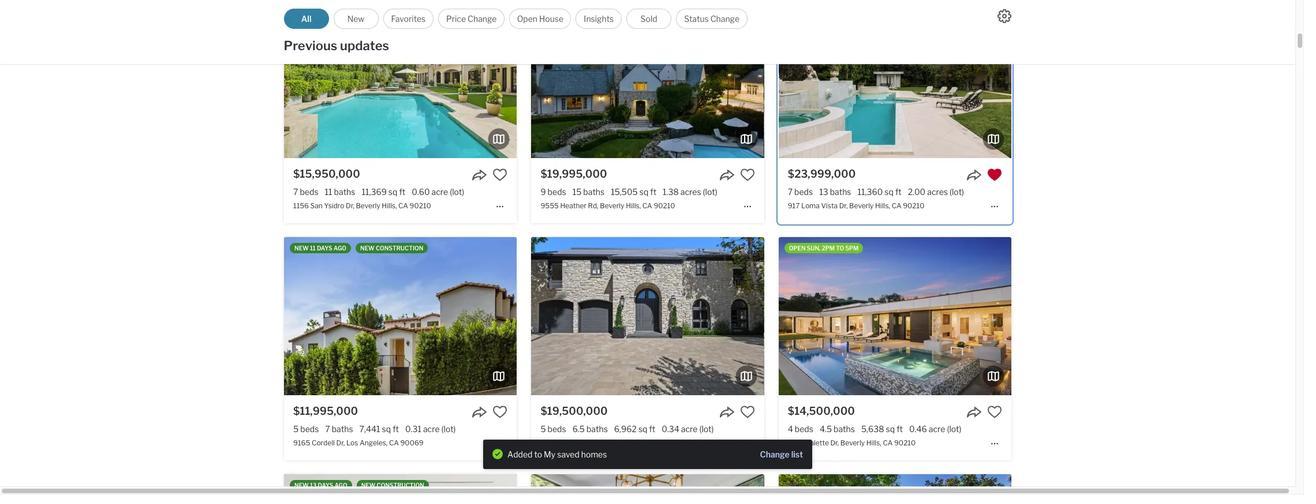Task type: vqa. For each thing, say whether or not it's contained in the screenshot.
the right Land
no



Task type: locate. For each thing, give the bounding box(es) containing it.
favorite button image for $19,500,000
[[740, 405, 755, 420]]

5
[[293, 424, 299, 434], [541, 424, 546, 434]]

sq for $11,995,000
[[382, 424, 391, 434]]

change down 521
[[760, 450, 790, 460]]

(lot) right the 0.46 on the bottom of page
[[947, 424, 962, 434]]

0 horizontal spatial 5 beds
[[293, 424, 319, 434]]

to right 2pm
[[836, 245, 844, 252]]

0 horizontal spatial 7
[[293, 187, 298, 197]]

2 photo of 9555 heather rd, beverly hills, ca 90210 image from the left
[[532, 0, 764, 158]]

2 photo of 505 n arden dr, beverly hills, ca 90210 image from the left
[[779, 475, 1012, 496]]

favorite button image for $15,950,000
[[493, 167, 508, 182]]

15
[[573, 187, 582, 197]]

rd, for $19,500,000
[[581, 439, 591, 448]]

1 photo of 1114 sutton way, beverly hills, ca 90210 image from the left
[[299, 475, 532, 496]]

days down cordell
[[318, 482, 333, 489]]

2 photo of 1731 summitridge dr, beverly hills, ca 90210 image from the left
[[284, 475, 517, 496]]

0.46 acre (lot)
[[910, 424, 962, 434]]

acre right 0.60
[[432, 187, 448, 197]]

0 horizontal spatial to
[[339, 7, 347, 14]]

13 down cordell
[[310, 482, 317, 489]]

1 vertical spatial 11
[[310, 245, 316, 252]]

1 horizontal spatial change
[[711, 14, 740, 24]]

1156
[[293, 202, 309, 210]]

ft left the 0.46 on the bottom of page
[[897, 424, 903, 434]]

0 vertical spatial 13
[[820, 187, 829, 197]]

1 vertical spatial new construction
[[361, 482, 424, 489]]

3 photo of 9165 cordell dr, los angeles, ca 90069 image from the left
[[517, 237, 750, 396]]

5pm right 1pm
[[348, 7, 362, 14]]

1 vertical spatial 13
[[310, 482, 317, 489]]

2 favorite button image from the top
[[988, 405, 1003, 420]]

open left sat, on the left top of the page
[[295, 7, 311, 14]]

construction for new 11 days ago
[[376, 245, 423, 252]]

change inside button
[[760, 450, 790, 460]]

acre for $14,500,000
[[929, 424, 946, 434]]

change right status
[[711, 14, 740, 24]]

hills, down 5,638
[[867, 439, 882, 448]]

5pm for $15,950,000
[[348, 7, 362, 14]]

0 horizontal spatial acres
[[681, 187, 701, 197]]

baths for $11,995,000
[[332, 424, 353, 434]]

sq right the 11,360
[[885, 187, 894, 197]]

11 up ysidro
[[325, 187, 332, 197]]

sq right the 6,962
[[639, 424, 648, 434]]

baths up 626 foothill rd, beverly hills, ca 90210
[[587, 424, 608, 434]]

(lot) right 2.00
[[950, 187, 965, 197]]

new construction for new 11 days ago
[[360, 245, 423, 252]]

ft left 2.00
[[896, 187, 902, 197]]

1 5 from the left
[[293, 424, 299, 434]]

sq right 11,369
[[389, 187, 398, 197]]

status
[[685, 14, 709, 24]]

beds up 626
[[548, 424, 566, 434]]

dr,
[[346, 202, 355, 210], [840, 202, 848, 210], [336, 439, 345, 448], [831, 439, 839, 448]]

(lot) right 0.31
[[442, 424, 456, 434]]

construction
[[376, 245, 423, 252], [377, 482, 424, 489]]

(lot) for $23,999,000
[[950, 187, 965, 197]]

$19,500,000
[[541, 405, 608, 418]]

sold
[[641, 14, 658, 24]]

5 beds up 626
[[541, 424, 566, 434]]

2 acres from the left
[[928, 187, 948, 197]]

0 horizontal spatial 5pm
[[348, 7, 362, 14]]

0 horizontal spatial 5
[[293, 424, 299, 434]]

hills, for $19,995,000
[[626, 202, 641, 210]]

hills, for $14,500,000
[[867, 439, 882, 448]]

acre for $11,995,000
[[423, 424, 440, 434]]

beds for $19,500,000
[[548, 424, 566, 434]]

photo of 917 loma vista dr, beverly hills, ca 90210 image
[[546, 0, 779, 158], [779, 0, 1012, 158], [1012, 0, 1245, 158]]

list
[[792, 450, 803, 460]]

7 up 917
[[788, 187, 793, 197]]

new construction down 1156 san ysidro dr, beverly hills, ca 90210
[[360, 245, 423, 252]]

2 horizontal spatial 7
[[788, 187, 793, 197]]

to
[[339, 7, 347, 14], [836, 245, 844, 252]]

favorite button checkbox
[[740, 167, 755, 182], [493, 405, 508, 420], [740, 405, 755, 420]]

status change
[[685, 14, 740, 24]]

1 horizontal spatial 5 beds
[[541, 424, 566, 434]]

acre right 0.31
[[423, 424, 440, 434]]

ca left the 90069
[[389, 439, 399, 448]]

2 7 beds from the left
[[788, 187, 813, 197]]

1 photo of 1731 summitridge dr, beverly hills, ca 90210 image from the left
[[51, 475, 284, 496]]

2 photo of 626 foothill rd, beverly hills, ca 90210 image from the left
[[532, 237, 764, 396]]

to right 1pm
[[339, 7, 347, 14]]

0 horizontal spatial 7 beds
[[293, 187, 319, 197]]

favorite button image for $19,995,000
[[740, 167, 755, 182]]

hills, down 15,505 sq ft
[[626, 202, 641, 210]]

0.31
[[405, 424, 422, 434]]

beds right 9
[[548, 187, 566, 197]]

7 beds
[[293, 187, 319, 197], [788, 187, 813, 197]]

rd, up homes
[[581, 439, 591, 448]]

sq
[[389, 187, 398, 197], [640, 187, 649, 197], [885, 187, 894, 197], [382, 424, 391, 434], [639, 424, 648, 434], [886, 424, 895, 434]]

rd, down 15 baths
[[588, 202, 599, 210]]

loma
[[802, 202, 820, 210]]

favorite button checkbox for $19,500,000
[[740, 405, 755, 420]]

90210
[[410, 202, 431, 210], [654, 202, 675, 210], [903, 202, 925, 210], [646, 439, 668, 448], [895, 439, 916, 448]]

2 photo of 1156 san ysidro dr, beverly hills, ca 90210 image from the left
[[284, 0, 517, 158]]

4.5 baths
[[820, 424, 855, 434]]

New radio
[[334, 9, 379, 29]]

beverly up homes
[[593, 439, 617, 448]]

(lot) right 0.60
[[450, 187, 465, 197]]

0 vertical spatial new construction
[[360, 245, 423, 252]]

change right price
[[468, 14, 497, 24]]

1 photo of 9555 heather rd, beverly hills, ca 90210 image from the left
[[299, 0, 532, 158]]

1 photo of 917 loma vista dr, beverly hills, ca 90210 image from the left
[[546, 0, 779, 158]]

ft for $19,500,000
[[649, 424, 656, 434]]

7
[[293, 187, 298, 197], [788, 187, 793, 197], [325, 424, 330, 434]]

2 photo of 917 loma vista dr, beverly hills, ca 90210 image from the left
[[779, 0, 1012, 158]]

ca down 15,505 sq ft
[[643, 202, 653, 210]]

Favorites radio
[[383, 9, 434, 29]]

3 photo of 626 foothill rd, beverly hills, ca 90210 image from the left
[[764, 237, 997, 396]]

13
[[820, 187, 829, 197], [310, 482, 317, 489]]

photo of 626 foothill rd, beverly hills, ca 90210 image
[[299, 237, 532, 396], [532, 237, 764, 396], [764, 237, 997, 396]]

5 beds for $11,995,000
[[293, 424, 319, 434]]

ago
[[334, 245, 347, 252], [335, 482, 348, 489]]

photo of 1114 sutton way, beverly hills, ca 90210 image down the 90069
[[299, 475, 532, 496]]

ft left 0.34
[[649, 424, 656, 434]]

3 photo of 9555 heather rd, beverly hills, ca 90210 image from the left
[[764, 0, 997, 158]]

15,505
[[611, 187, 638, 197]]

house
[[539, 14, 564, 24]]

hills, for $19,500,000
[[619, 439, 634, 448]]

1 horizontal spatial 5pm
[[846, 245, 859, 252]]

ago down los
[[335, 482, 348, 489]]

photo of 521 chalette dr, beverly hills, ca 90210 image
[[546, 237, 779, 396], [779, 237, 1012, 396], [1012, 237, 1245, 396]]

baths right the 15
[[584, 187, 605, 197]]

open
[[295, 7, 311, 14], [789, 245, 806, 252]]

7 baths
[[325, 424, 353, 434]]

1 acres from the left
[[681, 187, 701, 197]]

ago for new 11 days ago
[[334, 245, 347, 252]]

1 vertical spatial ago
[[335, 482, 348, 489]]

change list
[[760, 450, 803, 460]]

90210 for $19,995,000
[[654, 202, 675, 210]]

626
[[541, 439, 554, 448]]

13 up "vista"
[[820, 187, 829, 197]]

acres right 1.38
[[681, 187, 701, 197]]

days
[[317, 245, 332, 252], [318, 482, 333, 489]]

Open House radio
[[510, 9, 571, 29]]

change
[[468, 14, 497, 24], [711, 14, 740, 24], [760, 450, 790, 460]]

(lot)
[[450, 187, 465, 197], [703, 187, 718, 197], [950, 187, 965, 197], [442, 424, 456, 434], [700, 424, 714, 434], [947, 424, 962, 434]]

beverly for $19,500,000
[[593, 439, 617, 448]]

new construction down angeles,
[[361, 482, 424, 489]]

section
[[483, 440, 813, 470]]

baths up los
[[332, 424, 353, 434]]

15 baths
[[573, 187, 605, 197]]

ft left 0.60
[[399, 187, 406, 197]]

7 up 1156
[[293, 187, 298, 197]]

favorite button checkbox for $23,999,000
[[988, 167, 1003, 182]]

7 for $23,999,000
[[788, 187, 793, 197]]

0 horizontal spatial open
[[295, 7, 311, 14]]

photo of 505 n arden dr, beverly hills, ca 90210 image
[[546, 475, 779, 496], [779, 475, 1012, 496], [1012, 475, 1245, 496]]

1 vertical spatial to
[[836, 245, 844, 252]]

1 photo of 9165 cordell dr, los angeles, ca 90069 image from the left
[[51, 237, 284, 396]]

change inside "radio"
[[711, 14, 740, 24]]

ca down 6,962 sq ft
[[635, 439, 645, 448]]

90210 down the 0.46 on the bottom of page
[[895, 439, 916, 448]]

sq right 15,505
[[640, 187, 649, 197]]

2 horizontal spatial change
[[760, 450, 790, 460]]

5 beds
[[293, 424, 319, 434], [541, 424, 566, 434]]

option group
[[284, 9, 748, 29]]

baths for $15,950,000
[[334, 187, 355, 197]]

open left 'sun,'
[[789, 245, 806, 252]]

0 vertical spatial 5pm
[[348, 7, 362, 14]]

construction down the 90069
[[377, 482, 424, 489]]

beverly down 11,369
[[356, 202, 380, 210]]

beds for $23,999,000
[[795, 187, 813, 197]]

7 beds up 917
[[788, 187, 813, 197]]

0 horizontal spatial change
[[468, 14, 497, 24]]

added to my saved homes
[[508, 450, 607, 459]]

5 beds up 9165
[[293, 424, 319, 434]]

(lot) right 0.34
[[700, 424, 714, 434]]

2 5 beds from the left
[[541, 424, 566, 434]]

All radio
[[284, 9, 329, 29]]

change inside 'radio'
[[468, 14, 497, 24]]

to
[[535, 450, 542, 459]]

los
[[346, 439, 358, 448]]

1 vertical spatial favorite button image
[[988, 405, 1003, 420]]

3 photo of 1156 san ysidro dr, beverly hills, ca 90210 image from the left
[[517, 0, 750, 158]]

sq right '7,441'
[[382, 424, 391, 434]]

0 vertical spatial to
[[339, 7, 347, 14]]

favorite button checkbox
[[493, 167, 508, 182], [988, 167, 1003, 182], [988, 405, 1003, 420]]

photo of 1114 sutton way, beverly hills, ca 90210 image
[[299, 475, 532, 496], [532, 475, 764, 496], [764, 475, 997, 496]]

baths up 521 chalette dr, beverly hills, ca 90210
[[834, 424, 855, 434]]

beds up the san
[[300, 187, 319, 197]]

added
[[508, 450, 533, 459]]

beds right the 4
[[795, 424, 814, 434]]

price change
[[446, 14, 497, 24]]

new construction
[[360, 245, 423, 252], [361, 482, 424, 489]]

open for $14,500,000
[[789, 245, 806, 252]]

new down 9165
[[295, 482, 309, 489]]

ft for $19,995,000
[[651, 187, 657, 197]]

4
[[788, 424, 793, 434]]

0 vertical spatial construction
[[376, 245, 423, 252]]

3 photo of 505 n arden dr, beverly hills, ca 90210 image from the left
[[1012, 475, 1245, 496]]

1 horizontal spatial to
[[836, 245, 844, 252]]

0 vertical spatial open
[[295, 7, 311, 14]]

4.5
[[820, 424, 832, 434]]

favorite button image
[[493, 167, 508, 182], [740, 167, 755, 182], [493, 405, 508, 420], [740, 405, 755, 420]]

ca
[[399, 202, 408, 210], [643, 202, 653, 210], [892, 202, 902, 210], [389, 439, 399, 448], [635, 439, 645, 448], [883, 439, 893, 448]]

0.34
[[662, 424, 680, 434]]

beds for $19,995,000
[[548, 187, 566, 197]]

2.00
[[908, 187, 926, 197]]

beverly down 15,505
[[600, 202, 625, 210]]

photo of 1731 summitridge dr, beverly hills, ca 90210 image
[[51, 475, 284, 496], [284, 475, 517, 496], [517, 475, 750, 496]]

5 for $19,500,000
[[541, 424, 546, 434]]

Sold radio
[[627, 9, 672, 29]]

dr, right "vista"
[[840, 202, 848, 210]]

beverly
[[356, 202, 380, 210], [600, 202, 625, 210], [850, 202, 874, 210], [593, 439, 617, 448], [841, 439, 865, 448]]

0.60 acre (lot)
[[412, 187, 465, 197]]

7 beds up 1156
[[293, 187, 319, 197]]

photo of 1114 sutton way, beverly hills, ca 90210 image down 521 chalette dr, beverly hills, ca 90210
[[764, 475, 997, 496]]

days down the san
[[317, 245, 332, 252]]

change for price change
[[468, 14, 497, 24]]

1156 san ysidro dr, beverly hills, ca 90210
[[293, 202, 431, 210]]

favorite button image
[[988, 167, 1003, 182], [988, 405, 1003, 420]]

previous updates
[[284, 38, 389, 53]]

1 horizontal spatial 7 beds
[[788, 187, 813, 197]]

3 photo of 917 loma vista dr, beverly hills, ca 90210 image from the left
[[1012, 0, 1245, 158]]

1 favorite button image from the top
[[988, 167, 1003, 182]]

90210 down 0.34
[[646, 439, 668, 448]]

photo of 9165 cordell dr, los angeles, ca 90069 image
[[51, 237, 284, 396], [284, 237, 517, 396], [517, 237, 750, 396]]

0 vertical spatial days
[[317, 245, 332, 252]]

5 up 9165
[[293, 424, 299, 434]]

1 5 beds from the left
[[293, 424, 319, 434]]

new down 1156
[[295, 245, 309, 252]]

7,441
[[360, 424, 380, 434]]

new
[[347, 14, 365, 24]]

90210 for $14,500,000
[[895, 439, 916, 448]]

1 vertical spatial 5pm
[[846, 245, 859, 252]]

beverly down '4.5 baths'
[[841, 439, 865, 448]]

acres
[[681, 187, 701, 197], [928, 187, 948, 197]]

1 vertical spatial open
[[789, 245, 806, 252]]

photo of 1156 san ysidro dr, beverly hills, ca 90210 image
[[51, 0, 284, 158], [284, 0, 517, 158], [517, 0, 750, 158]]

favorites
[[391, 14, 426, 24]]

2 photo of 1114 sutton way, beverly hills, ca 90210 image from the left
[[532, 475, 764, 496]]

beds
[[300, 187, 319, 197], [548, 187, 566, 197], [795, 187, 813, 197], [300, 424, 319, 434], [548, 424, 566, 434], [795, 424, 814, 434]]

1 vertical spatial construction
[[377, 482, 424, 489]]

photo of 9555 heather rd, beverly hills, ca 90210 image
[[299, 0, 532, 158], [532, 0, 764, 158], [764, 0, 997, 158]]

11 down the san
[[310, 245, 316, 252]]

construction for new 13 days ago
[[377, 482, 424, 489]]

beds up 9165
[[300, 424, 319, 434]]

0 vertical spatial rd,
[[588, 202, 599, 210]]

90210 down 1.38
[[654, 202, 675, 210]]

7 for $15,950,000
[[293, 187, 298, 197]]

ft left 0.31
[[393, 424, 399, 434]]

ago down ysidro
[[334, 245, 347, 252]]

baths up ysidro
[[334, 187, 355, 197]]

baths up "vista"
[[830, 187, 852, 197]]

(lot) right 1.38
[[703, 187, 718, 197]]

Status Change radio
[[676, 9, 748, 29]]

section containing added to my saved homes
[[483, 440, 813, 470]]

1 horizontal spatial acres
[[928, 187, 948, 197]]

1 horizontal spatial 11
[[325, 187, 332, 197]]

photo of 1114 sutton way, beverly hills, ca 90210 image down 6,962 sq ft
[[532, 475, 764, 496]]

beds for $11,995,000
[[300, 424, 319, 434]]

917 loma vista dr, beverly hills, ca 90210
[[788, 202, 925, 210]]

construction down 1156 san ysidro dr, beverly hills, ca 90210
[[376, 245, 423, 252]]

5 up 626
[[541, 424, 546, 434]]

1 vertical spatial rd,
[[581, 439, 591, 448]]

baths for $14,500,000
[[834, 424, 855, 434]]

2 5 from the left
[[541, 424, 546, 434]]

$15,950,000
[[293, 168, 360, 180]]

acre right the 0.46 on the bottom of page
[[929, 424, 946, 434]]

ca for $14,500,000
[[883, 439, 893, 448]]

11
[[325, 187, 332, 197], [310, 245, 316, 252]]

9 beds
[[541, 187, 566, 197]]

baths
[[334, 187, 355, 197], [584, 187, 605, 197], [830, 187, 852, 197], [332, 424, 353, 434], [587, 424, 608, 434], [834, 424, 855, 434]]

1 horizontal spatial 13
[[820, 187, 829, 197]]

sq for $14,500,000
[[886, 424, 895, 434]]

sq right 5,638
[[886, 424, 895, 434]]

hills, down the 6,962
[[619, 439, 634, 448]]

heather
[[560, 202, 587, 210]]

0 vertical spatial favorite button image
[[988, 167, 1003, 182]]

hills,
[[382, 202, 397, 210], [626, 202, 641, 210], [876, 202, 891, 210], [619, 439, 634, 448], [867, 439, 882, 448]]

9
[[541, 187, 546, 197]]

ft left 1.38
[[651, 187, 657, 197]]

beds up the loma
[[795, 187, 813, 197]]

option group containing all
[[284, 9, 748, 29]]

ca down 5,638 sq ft
[[883, 439, 893, 448]]

2pm
[[822, 245, 835, 252]]

favorite button checkbox for $15,950,000
[[493, 167, 508, 182]]

new down 1156 san ysidro dr, beverly hills, ca 90210
[[360, 245, 375, 252]]

acres right 2.00
[[928, 187, 948, 197]]

favorite button image for $14,500,000
[[988, 405, 1003, 420]]

0 horizontal spatial 11
[[310, 245, 316, 252]]

5pm right 2pm
[[846, 245, 859, 252]]

beds for $14,500,000
[[795, 424, 814, 434]]

baths for $19,995,000
[[584, 187, 605, 197]]

1 horizontal spatial 5
[[541, 424, 546, 434]]

acre right 0.34
[[681, 424, 698, 434]]

ft for $14,500,000
[[897, 424, 903, 434]]

1 vertical spatial days
[[318, 482, 333, 489]]

new 11 days ago
[[295, 245, 347, 252]]

1 7 beds from the left
[[293, 187, 319, 197]]

baths for $19,500,000
[[587, 424, 608, 434]]

rd,
[[588, 202, 599, 210], [581, 439, 591, 448]]

0 vertical spatial ago
[[334, 245, 347, 252]]

1 horizontal spatial open
[[789, 245, 806, 252]]

7 up cordell
[[325, 424, 330, 434]]

sat,
[[312, 7, 324, 14]]



Task type: describe. For each thing, give the bounding box(es) containing it.
rd, for $19,995,000
[[588, 202, 599, 210]]

90210 down 2.00
[[903, 202, 925, 210]]

sun,
[[807, 245, 821, 252]]

Price Change radio
[[438, 9, 505, 29]]

9555
[[541, 202, 559, 210]]

Insights radio
[[576, 9, 622, 29]]

favorite button image for $23,999,000
[[988, 167, 1003, 182]]

521 chalette dr, beverly hills, ca 90210
[[788, 439, 916, 448]]

updates
[[340, 38, 389, 53]]

insights
[[584, 14, 614, 24]]

(lot) for $15,950,000
[[450, 187, 465, 197]]

new 13 days ago
[[295, 482, 348, 489]]

beds for $15,950,000
[[300, 187, 319, 197]]

0.31 acre (lot)
[[405, 424, 456, 434]]

change list button
[[760, 449, 803, 460]]

6.5 baths
[[573, 424, 608, 434]]

foothill
[[556, 439, 579, 448]]

$14,500,000
[[788, 405, 855, 418]]

90210 for $19,500,000
[[646, 439, 668, 448]]

ca for $19,500,000
[[635, 439, 645, 448]]

dr, right ysidro
[[346, 202, 355, 210]]

favorite button checkbox for $11,995,000
[[493, 405, 508, 420]]

favorite button image for $11,995,000
[[493, 405, 508, 420]]

ca down the 11,369 sq ft
[[399, 202, 408, 210]]

open house
[[517, 14, 564, 24]]

sq for $19,995,000
[[640, 187, 649, 197]]

to for $15,950,000
[[339, 7, 347, 14]]

9165
[[293, 439, 310, 448]]

0.34 acre (lot)
[[662, 424, 714, 434]]

(lot) for $11,995,000
[[442, 424, 456, 434]]

new down angeles,
[[361, 482, 376, 489]]

11,369
[[362, 187, 387, 197]]

beverly for $19,995,000
[[600, 202, 625, 210]]

beverly down the 11,360
[[850, 202, 874, 210]]

(lot) for $14,500,000
[[947, 424, 962, 434]]

favorite button checkbox for $19,995,000
[[740, 167, 755, 182]]

days for 13
[[318, 482, 333, 489]]

ft for $23,999,000
[[896, 187, 902, 197]]

open sun, 2pm to 5pm
[[789, 245, 859, 252]]

cordell
[[312, 439, 335, 448]]

dr, down '4.5 baths'
[[831, 439, 839, 448]]

open sat, 1pm to 5pm
[[295, 7, 362, 14]]

15,505 sq ft
[[611, 187, 657, 197]]

9165 cordell dr, los angeles, ca 90069
[[293, 439, 424, 448]]

new construction for new 13 days ago
[[361, 482, 424, 489]]

11,360 sq ft
[[858, 187, 902, 197]]

all
[[301, 14, 312, 24]]

1.38
[[663, 187, 679, 197]]

price
[[446, 14, 466, 24]]

homes
[[581, 450, 607, 459]]

sq for $19,500,000
[[639, 424, 648, 434]]

1 photo of 505 n arden dr, beverly hills, ca 90210 image from the left
[[546, 475, 779, 496]]

acre for $19,500,000
[[681, 424, 698, 434]]

my
[[544, 450, 556, 459]]

ca for $11,995,000
[[389, 439, 399, 448]]

13 baths
[[820, 187, 852, 197]]

0.60
[[412, 187, 430, 197]]

6,962
[[614, 424, 637, 434]]

previous
[[284, 38, 338, 53]]

5,638
[[862, 424, 885, 434]]

2 photo of 9165 cordell dr, los angeles, ca 90069 image from the left
[[284, 237, 517, 396]]

acres for $23,999,000
[[928, 187, 948, 197]]

0 vertical spatial 11
[[325, 187, 332, 197]]

5,638 sq ft
[[862, 424, 903, 434]]

ca for $19,995,000
[[643, 202, 653, 210]]

ft for $15,950,000
[[399, 187, 406, 197]]

acres for $19,995,000
[[681, 187, 701, 197]]

ft for $11,995,000
[[393, 424, 399, 434]]

0 horizontal spatial 13
[[310, 482, 317, 489]]

7 beds for $23,999,000
[[788, 187, 813, 197]]

days for 11
[[317, 245, 332, 252]]

6,962 sq ft
[[614, 424, 656, 434]]

ca down 11,360 sq ft
[[892, 202, 902, 210]]

ago for new 13 days ago
[[335, 482, 348, 489]]

0.46
[[910, 424, 927, 434]]

open
[[517, 14, 538, 24]]

$19,995,000
[[541, 168, 607, 180]]

11 baths
[[325, 187, 355, 197]]

sq for $23,999,000
[[885, 187, 894, 197]]

vista
[[821, 202, 838, 210]]

3 photo of 1114 sutton way, beverly hills, ca 90210 image from the left
[[764, 475, 997, 496]]

2.00 acres (lot)
[[908, 187, 965, 197]]

$23,999,000
[[788, 168, 856, 180]]

open for $15,950,000
[[295, 7, 311, 14]]

to for $14,500,000
[[836, 245, 844, 252]]

90210 down 0.60
[[410, 202, 431, 210]]

1.38 acres (lot)
[[663, 187, 718, 197]]

521
[[788, 439, 800, 448]]

6.5
[[573, 424, 585, 434]]

(lot) for $19,995,000
[[703, 187, 718, 197]]

4 beds
[[788, 424, 814, 434]]

1pm
[[326, 7, 338, 14]]

sq for $15,950,000
[[389, 187, 398, 197]]

9555 heather rd, beverly hills, ca 90210
[[541, 202, 675, 210]]

dr, left los
[[336, 439, 345, 448]]

(lot) for $19,500,000
[[700, 424, 714, 434]]

3 photo of 1731 summitridge dr, beverly hills, ca 90210 image from the left
[[517, 475, 750, 496]]

1 photo of 626 foothill rd, beverly hills, ca 90210 image from the left
[[299, 237, 532, 396]]

7,441 sq ft
[[360, 424, 399, 434]]

5 for $11,995,000
[[293, 424, 299, 434]]

1 photo of 1156 san ysidro dr, beverly hills, ca 90210 image from the left
[[51, 0, 284, 158]]

beverly for $14,500,000
[[841, 439, 865, 448]]

$11,995,000
[[293, 405, 358, 418]]

angeles,
[[360, 439, 388, 448]]

3 photo of 521 chalette dr, beverly hills, ca 90210 image from the left
[[1012, 237, 1245, 396]]

1 horizontal spatial 7
[[325, 424, 330, 434]]

favorite button checkbox for $14,500,000
[[988, 405, 1003, 420]]

5 beds for $19,500,000
[[541, 424, 566, 434]]

626 foothill rd, beverly hills, ca 90210
[[541, 439, 668, 448]]

chalette
[[802, 439, 829, 448]]

baths for $23,999,000
[[830, 187, 852, 197]]

2 photo of 521 chalette dr, beverly hills, ca 90210 image from the left
[[779, 237, 1012, 396]]

5pm for $14,500,000
[[846, 245, 859, 252]]

7 beds for $15,950,000
[[293, 187, 319, 197]]

san
[[310, 202, 323, 210]]

change for status change
[[711, 14, 740, 24]]

ysidro
[[324, 202, 344, 210]]

hills, down 11,360 sq ft
[[876, 202, 891, 210]]

917
[[788, 202, 800, 210]]

hills, down the 11,369 sq ft
[[382, 202, 397, 210]]

11,360
[[858, 187, 883, 197]]

90069
[[401, 439, 424, 448]]

saved
[[557, 450, 580, 459]]

11,369 sq ft
[[362, 187, 406, 197]]

1 photo of 521 chalette dr, beverly hills, ca 90210 image from the left
[[546, 237, 779, 396]]

acre for $15,950,000
[[432, 187, 448, 197]]



